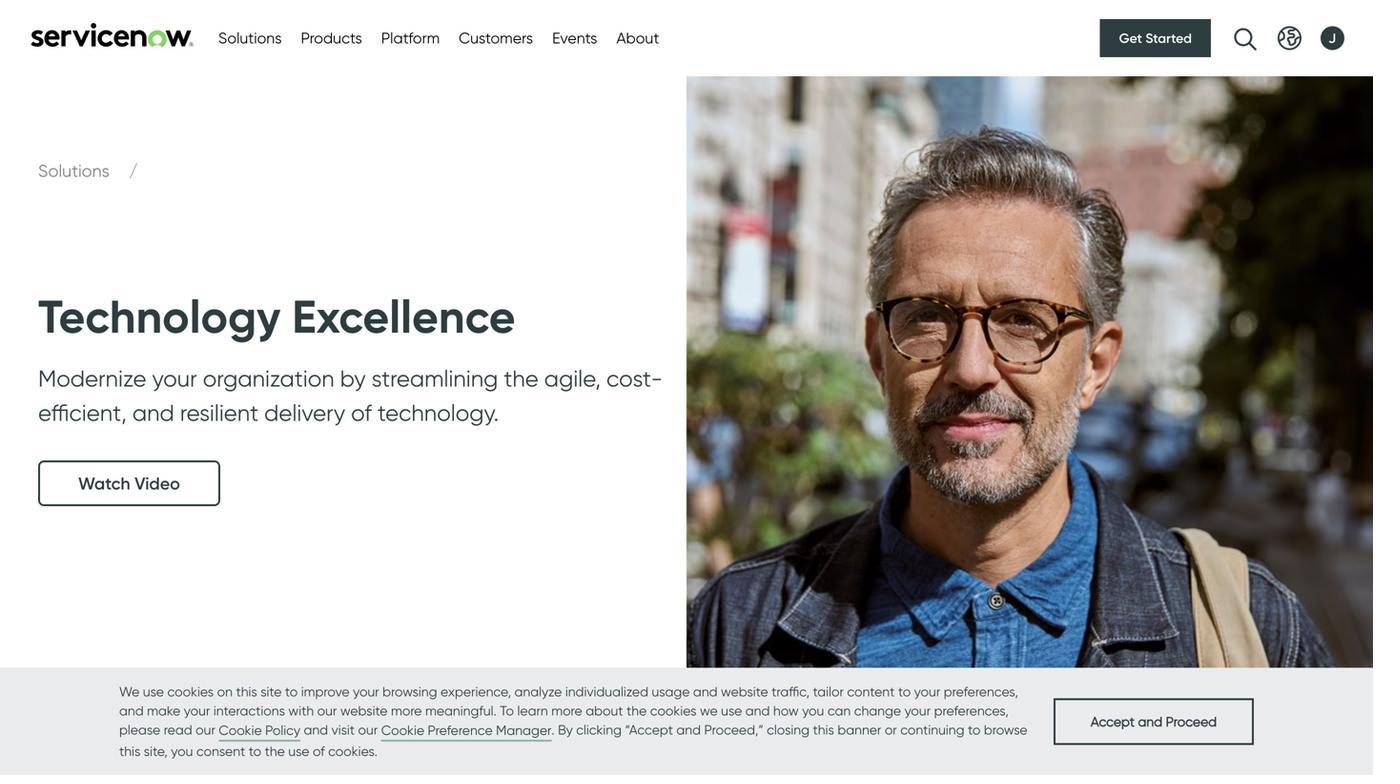 Task type: describe. For each thing, give the bounding box(es) containing it.
analyze
[[515, 684, 562, 700]]

please
[[119, 722, 160, 738]]

the inside modernize your organization by streamlining the agile, cost- efficient, and resilient delivery of technology.
[[504, 365, 539, 393]]

1 vertical spatial use
[[721, 703, 742, 719]]

and down we on the bottom left of page
[[119, 703, 144, 719]]

technology.
[[378, 399, 499, 427]]

manager
[[496, 723, 552, 739]]

excellence
[[292, 288, 516, 345]]

cookie policy link
[[219, 721, 300, 742]]

improve
[[301, 684, 350, 700]]

video
[[135, 473, 180, 494]]

solutions link
[[38, 160, 114, 181]]

change
[[854, 703, 902, 719]]

delivery
[[264, 399, 345, 427]]

accept and proceed
[[1091, 714, 1217, 730]]

resilient
[[180, 399, 259, 427]]

learn
[[518, 703, 548, 719]]

about
[[617, 29, 659, 47]]

cookie preference manager link
[[381, 721, 552, 742]]

0 vertical spatial cookies
[[167, 684, 214, 700]]

proceed,"
[[704, 722, 764, 738]]

on
[[217, 684, 233, 700]]

continuing
[[901, 722, 965, 738]]

make
[[147, 703, 181, 719]]

2 vertical spatial this
[[119, 744, 141, 760]]

platform
[[381, 29, 440, 47]]

streamline service delivery for technology excellence image
[[0, 76, 1374, 725]]

and left how
[[746, 703, 770, 719]]

servicenow image
[[29, 22, 196, 47]]

of inside . by clicking "accept and proceed," closing this banner or continuing to browse this site, you consent to the use of cookies.
[[313, 744, 325, 760]]

use inside . by clicking "accept and proceed," closing this banner or continuing to browse this site, you consent to the use of cookies.
[[288, 744, 310, 760]]

about
[[586, 703, 623, 719]]

1 vertical spatial website
[[340, 703, 388, 719]]

experience,
[[441, 684, 511, 700]]

this inside we use cookies on this site to improve your browsing experience, analyze individualized usage and website traffic, tailor content to your preferences, and make your interactions with our website more meaningful. to learn more about the cookies we use and how you can change your preferences, please read our
[[236, 684, 257, 700]]

about button
[[617, 27, 659, 50]]

interactions
[[214, 703, 285, 719]]

"accept
[[625, 722, 673, 738]]

cost-
[[607, 365, 663, 393]]

proceed
[[1166, 714, 1217, 730]]

our inside cookie policy and visit our cookie preference manager
[[358, 722, 378, 738]]

site,
[[144, 744, 168, 760]]

read
[[164, 722, 192, 738]]

and inside button
[[1139, 714, 1163, 730]]

events button
[[552, 27, 598, 50]]

of inside modernize your organization by streamlining the agile, cost- efficient, and resilient delivery of technology.
[[351, 399, 372, 427]]

2 more from the left
[[552, 703, 583, 719]]

get started
[[1120, 30, 1192, 46]]

you inside . by clicking "accept and proceed," closing this banner or continuing to browse this site, you consent to the use of cookies.
[[171, 744, 193, 760]]

how
[[774, 703, 799, 719]]

0 vertical spatial use
[[143, 684, 164, 700]]

your inside modernize your organization by streamlining the agile, cost- efficient, and resilient delivery of technology.
[[152, 365, 197, 393]]

browse
[[984, 722, 1028, 738]]

solutions for solutions popup button on the left of the page
[[218, 29, 282, 47]]

products button
[[301, 27, 362, 50]]

1 more from the left
[[391, 703, 422, 719]]

banner
[[838, 722, 882, 738]]

closing
[[767, 722, 810, 738]]



Task type: vqa. For each thing, say whether or not it's contained in the screenshot.
Manager
yes



Task type: locate. For each thing, give the bounding box(es) containing it.
and left resilient
[[132, 399, 174, 427]]

started
[[1146, 30, 1192, 46]]

to
[[285, 684, 298, 700], [898, 684, 911, 700], [968, 722, 981, 738], [249, 744, 261, 760]]

this up the interactions
[[236, 684, 257, 700]]

the inside we use cookies on this site to improve your browsing experience, analyze individualized usage and website traffic, tailor content to your preferences, and make your interactions with our website more meaningful. to learn more about the cookies we use and how you can change your preferences, please read our
[[627, 703, 647, 719]]

0 horizontal spatial solutions
[[38, 160, 114, 181]]

0 horizontal spatial you
[[171, 744, 193, 760]]

get started link
[[1100, 19, 1212, 57]]

the
[[504, 365, 539, 393], [627, 703, 647, 719], [265, 744, 285, 760]]

2 horizontal spatial the
[[627, 703, 647, 719]]

and down the with on the left of page
[[304, 722, 328, 738]]

and right 'accept'
[[1139, 714, 1163, 730]]

our up consent
[[196, 722, 215, 738]]

you down read
[[171, 744, 193, 760]]

cookies up make
[[167, 684, 214, 700]]

cookies
[[167, 684, 214, 700], [650, 703, 697, 719]]

browsing
[[383, 684, 437, 700]]

this
[[236, 684, 257, 700], [813, 722, 835, 738], [119, 744, 141, 760]]

to left browse
[[968, 722, 981, 738]]

1 vertical spatial this
[[813, 722, 835, 738]]

customers button
[[459, 27, 533, 50]]

1 horizontal spatial our
[[317, 703, 337, 719]]

2 vertical spatial the
[[265, 744, 285, 760]]

to down cookie policy link
[[249, 744, 261, 760]]

the down policy
[[265, 744, 285, 760]]

the up the "accept
[[627, 703, 647, 719]]

0 vertical spatial solutions
[[218, 29, 282, 47]]

this down can
[[813, 722, 835, 738]]

agile,
[[545, 365, 601, 393]]

1 horizontal spatial this
[[236, 684, 257, 700]]

and up we
[[693, 684, 718, 700]]

policy
[[265, 723, 300, 739]]

and inside . by clicking "accept and proceed," closing this banner or continuing to browse this site, you consent to the use of cookies.
[[677, 722, 701, 738]]

1 vertical spatial preferences,
[[934, 703, 1009, 719]]

1 horizontal spatial cookie
[[381, 723, 425, 739]]

clicking
[[576, 722, 622, 738]]

of
[[351, 399, 372, 427], [313, 744, 325, 760]]

website up proceed,"
[[721, 684, 769, 700]]

1 vertical spatial solutions
[[38, 160, 114, 181]]

modernize
[[38, 365, 146, 393]]

1 horizontal spatial more
[[552, 703, 583, 719]]

our
[[317, 703, 337, 719], [196, 722, 215, 738], [358, 722, 378, 738]]

0 horizontal spatial cookie
[[219, 723, 262, 739]]

1 horizontal spatial website
[[721, 684, 769, 700]]

. by clicking "accept and proceed," closing this banner or continuing to browse this site, you consent to the use of cookies.
[[119, 722, 1028, 760]]

0 vertical spatial you
[[802, 703, 825, 719]]

0 horizontal spatial cookies
[[167, 684, 214, 700]]

we
[[700, 703, 718, 719]]

0 horizontal spatial this
[[119, 744, 141, 760]]

products
[[301, 29, 362, 47]]

use
[[143, 684, 164, 700], [721, 703, 742, 719], [288, 744, 310, 760]]

traffic,
[[772, 684, 810, 700]]

by
[[340, 365, 366, 393]]

0 horizontal spatial website
[[340, 703, 388, 719]]

to
[[500, 703, 514, 719]]

0 horizontal spatial our
[[196, 722, 215, 738]]

cookie
[[219, 723, 262, 739], [381, 723, 425, 739]]

0 horizontal spatial the
[[265, 744, 285, 760]]

0 vertical spatial this
[[236, 684, 257, 700]]

0 vertical spatial the
[[504, 365, 539, 393]]

1 horizontal spatial the
[[504, 365, 539, 393]]

solutions for solutions link
[[38, 160, 114, 181]]

2 vertical spatial use
[[288, 744, 310, 760]]

customers
[[459, 29, 533, 47]]

1 horizontal spatial use
[[288, 744, 310, 760]]

content
[[847, 684, 895, 700]]

1 vertical spatial you
[[171, 744, 193, 760]]

our down improve
[[317, 703, 337, 719]]

of left "cookies."
[[313, 744, 325, 760]]

or
[[885, 722, 897, 738]]

2 cookie from the left
[[381, 723, 425, 739]]

website
[[721, 684, 769, 700], [340, 703, 388, 719]]

by
[[558, 722, 573, 738]]

watch
[[78, 473, 130, 494]]

to up change
[[898, 684, 911, 700]]

1 horizontal spatial solutions
[[218, 29, 282, 47]]

cookies down usage
[[650, 703, 697, 719]]

efficient,
[[38, 399, 127, 427]]

the left "agile,"
[[504, 365, 539, 393]]

get
[[1120, 30, 1143, 46]]

individualized
[[566, 684, 649, 700]]

meaningful.
[[425, 703, 497, 719]]

technology excellence
[[38, 288, 516, 345]]

visit
[[332, 722, 355, 738]]

solutions button
[[218, 27, 282, 50]]

cookie down the interactions
[[219, 723, 262, 739]]

you inside we use cookies on this site to improve your browsing experience, analyze individualized usage and website traffic, tailor content to your preferences, and make your interactions with our website more meaningful. to learn more about the cookies we use and how you can change your preferences, please read our
[[802, 703, 825, 719]]

cookies.
[[328, 744, 378, 760]]

and
[[132, 399, 174, 427], [693, 684, 718, 700], [119, 703, 144, 719], [746, 703, 770, 719], [1139, 714, 1163, 730], [304, 722, 328, 738], [677, 722, 701, 738]]

and inside modernize your organization by streamlining the agile, cost- efficient, and resilient delivery of technology.
[[132, 399, 174, 427]]

your
[[152, 365, 197, 393], [353, 684, 379, 700], [915, 684, 941, 700], [184, 703, 210, 719], [905, 703, 931, 719]]

more
[[391, 703, 422, 719], [552, 703, 583, 719]]

you
[[802, 703, 825, 719], [171, 744, 193, 760]]

website up visit
[[340, 703, 388, 719]]

tailor
[[813, 684, 844, 700]]

1 horizontal spatial of
[[351, 399, 372, 427]]

preference
[[428, 723, 493, 739]]

this down please
[[119, 744, 141, 760]]

can
[[828, 703, 851, 719]]

cookie policy and visit our cookie preference manager
[[219, 722, 552, 739]]

0 horizontal spatial more
[[391, 703, 422, 719]]

accept and proceed button
[[1054, 699, 1254, 745]]

modernize your organization by streamlining the agile, cost- efficient, and resilient delivery of technology.
[[38, 365, 663, 427]]

you down tailor at the bottom
[[802, 703, 825, 719]]

1 horizontal spatial cookies
[[650, 703, 697, 719]]

streamlining
[[372, 365, 498, 393]]

solutions
[[218, 29, 282, 47], [38, 160, 114, 181]]

with
[[289, 703, 314, 719]]

events
[[552, 29, 598, 47]]

0 vertical spatial preferences,
[[944, 684, 1019, 700]]

technology
[[38, 288, 281, 345]]

site
[[261, 684, 282, 700]]

consent
[[196, 744, 245, 760]]

our right visit
[[358, 722, 378, 738]]

more down browsing
[[391, 703, 422, 719]]

accept
[[1091, 714, 1135, 730]]

and inside cookie policy and visit our cookie preference manager
[[304, 722, 328, 738]]

we
[[119, 684, 140, 700]]

use down policy
[[288, 744, 310, 760]]

0 horizontal spatial of
[[313, 744, 325, 760]]

organization
[[203, 365, 334, 393]]

0 vertical spatial website
[[721, 684, 769, 700]]

platform button
[[381, 27, 440, 50]]

watch video
[[78, 473, 180, 494]]

and down we
[[677, 722, 701, 738]]

0 vertical spatial of
[[351, 399, 372, 427]]

of down by
[[351, 399, 372, 427]]

we use cookies on this site to improve your browsing experience, analyze individualized usage and website traffic, tailor content to your preferences, and make your interactions with our website more meaningful. to learn more about the cookies we use and how you can change your preferences, please read our
[[119, 684, 1019, 738]]

preferences,
[[944, 684, 1019, 700], [934, 703, 1009, 719]]

usage
[[652, 684, 690, 700]]

more up "by" in the left bottom of the page
[[552, 703, 583, 719]]

2 horizontal spatial this
[[813, 722, 835, 738]]

1 cookie from the left
[[219, 723, 262, 739]]

to right site
[[285, 684, 298, 700]]

1 vertical spatial of
[[313, 744, 325, 760]]

use up make
[[143, 684, 164, 700]]

the inside . by clicking "accept and proceed," closing this banner or continuing to browse this site, you consent to the use of cookies.
[[265, 744, 285, 760]]

1 vertical spatial the
[[627, 703, 647, 719]]

watch video link
[[38, 461, 220, 507]]

1 horizontal spatial you
[[802, 703, 825, 719]]

.
[[552, 722, 555, 738]]

use up proceed,"
[[721, 703, 742, 719]]

0 horizontal spatial use
[[143, 684, 164, 700]]

cookie down browsing
[[381, 723, 425, 739]]

2 horizontal spatial our
[[358, 722, 378, 738]]

2 horizontal spatial use
[[721, 703, 742, 719]]

1 vertical spatial cookies
[[650, 703, 697, 719]]



